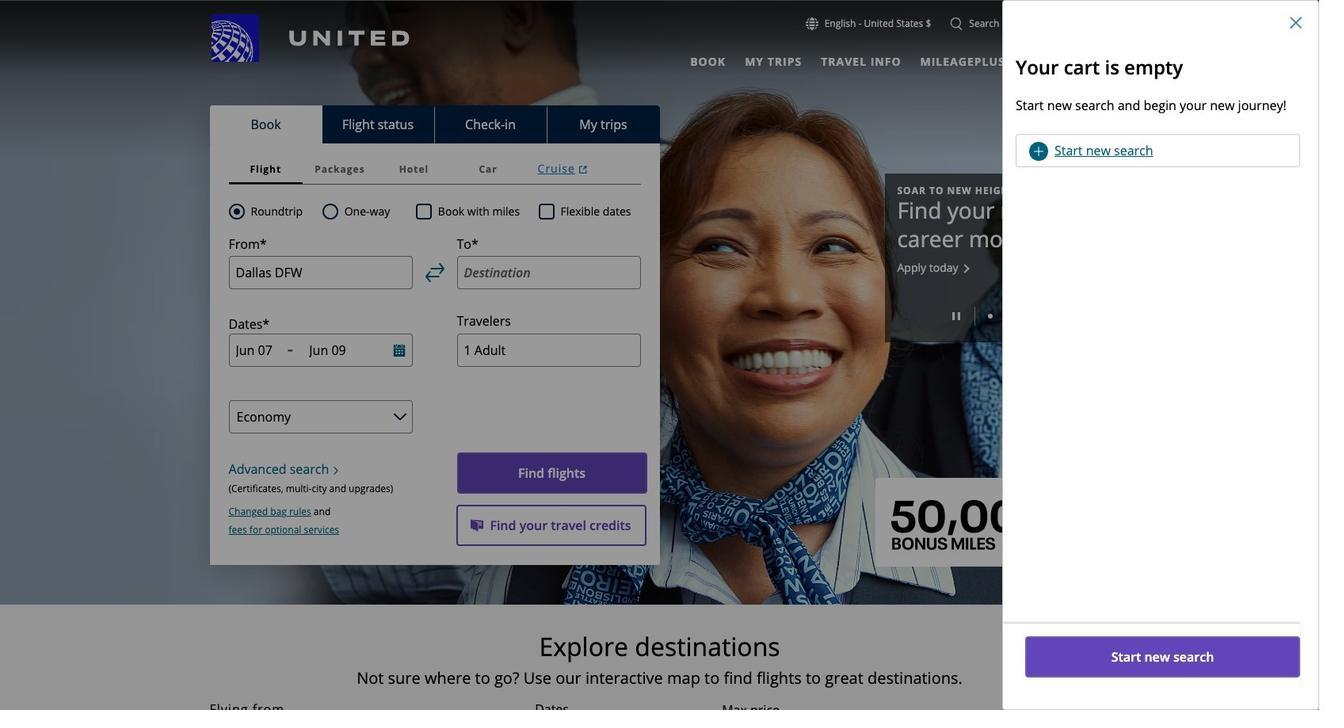 Task type: vqa. For each thing, say whether or not it's contained in the screenshot.
navigation
yes



Task type: locate. For each thing, give the bounding box(es) containing it.
Departure text field
[[236, 342, 281, 359]]

dialog
[[1003, 0, 1320, 710]]

book with miles element
[[416, 202, 539, 221]]

not sure where to go? use our interactive map to find flights to great destinations. element
[[119, 669, 1201, 688]]

close image
[[1291, 17, 1303, 29]]

navigation
[[0, 13, 1320, 71]]

tab list
[[681, 48, 1066, 71], [210, 105, 660, 143], [229, 155, 641, 185]]

united logo link to homepage image
[[211, 14, 409, 62]]

Return text field
[[309, 342, 371, 359]]

pause image
[[952, 313, 960, 321]]

main content
[[0, 1, 1320, 710]]

currently in english united states	$ enter to change image
[[806, 17, 819, 30]]



Task type: describe. For each thing, give the bounding box(es) containing it.
2 vertical spatial tab list
[[229, 155, 641, 185]]

carousel buttons element
[[898, 301, 1097, 330]]

please enter the max price in the input text or tab to access the slider to set the max price. element
[[722, 701, 780, 710]]

one way flight search element
[[338, 202, 390, 221]]

1 vertical spatial tab list
[[210, 105, 660, 143]]

reverse origin and destination image
[[425, 263, 444, 282]]

slide 1 of 5 image
[[988, 314, 993, 319]]

round trip flight search element
[[245, 202, 303, 221]]

0 vertical spatial tab list
[[681, 48, 1066, 71]]

explore destinations element
[[119, 631, 1201, 663]]



